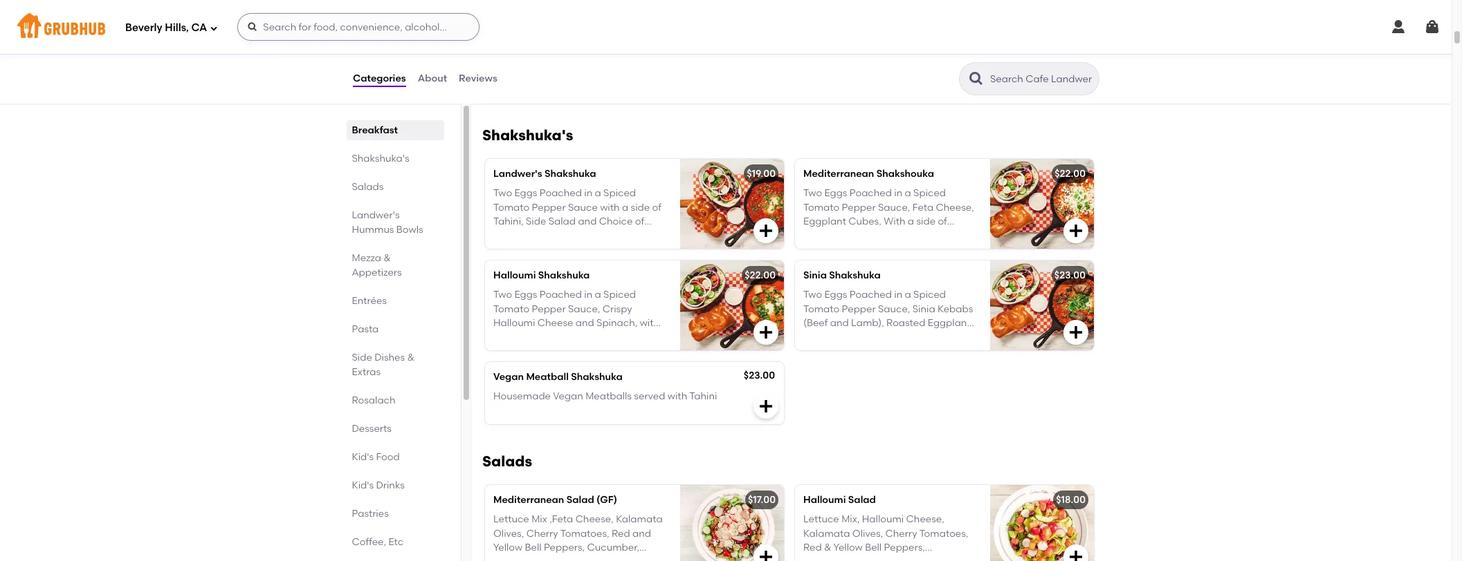 Task type: locate. For each thing, give the bounding box(es) containing it.
kalamata
[[616, 514, 663, 526], [803, 528, 850, 540]]

in inside two eggs poached in a spiced tomato pepper sauce, crispy halloumi cheese and spinach, with a side of tahini, side salad and challah bread.
[[584, 289, 593, 301]]

poached inside two eggs poached in a spiced tomato pepper sauce with a side of tahini, side salad and choice of bread.  garnished with parsley
[[540, 188, 582, 199]]

1 vertical spatial garnished
[[836, 244, 885, 256]]

2 horizontal spatial side
[[917, 216, 936, 228]]

peppers, for &
[[884, 542, 925, 554]]

1 vertical spatial $22.00
[[745, 270, 776, 282]]

spiced inside two eggs poached in a spiced tomato pepper sauce, crispy halloumi cheese and spinach, with a side of tahini, side salad and challah bread.
[[604, 289, 636, 301]]

a up sauce
[[595, 188, 601, 199]]

vegan down vegan meatball shakshuka
[[553, 391, 583, 403]]

sauce, inside two eggs poached in a spiced tomato pepper sauce,  feta cheese, eggplant cubes, with a side of tahini, side salad and challah bread.  garnished with parsley
[[878, 202, 910, 214]]

tomato
[[493, 202, 530, 214], [803, 202, 840, 214], [493, 303, 530, 315]]

0 horizontal spatial $22.00
[[745, 270, 776, 282]]

1 vertical spatial sauce,
[[568, 303, 600, 315]]

sauce, up cheese
[[568, 303, 600, 315]]

olives, inside lettuce mix ,feta cheese, kalamata olives, cherry tomatoes, red and yellow bell peppers, cucumber, radish, sumac with lemon m
[[493, 528, 524, 540]]

cubes,
[[849, 216, 882, 228]]

0 horizontal spatial salads
[[352, 181, 384, 193]]

salads
[[352, 181, 384, 193], [482, 453, 532, 471]]

and inside two eggs poached in a spiced tomato pepper sauce,  feta cheese, eggplant cubes, with a side of tahini, side salad and challah bread.  garnished with parsley
[[888, 230, 907, 242]]

1 vertical spatial landwer's
[[352, 210, 400, 221]]

0 vertical spatial landwer's
[[493, 168, 542, 180]]

1 vertical spatial and
[[576, 318, 594, 329]]

0 horizontal spatial peppers,
[[544, 542, 585, 554]]

tomato down landwer's shakshuka at the left top of page
[[493, 202, 530, 214]]

3 egg omelet
[[493, 45, 557, 57]]

peppers, inside the lettuce mix, halloumi cheese, kalamata olives, cherry tomatoes, red & yellow bell peppers, cucumbers, radish & lemon m
[[884, 542, 925, 554]]

parsley down feta
[[910, 244, 943, 256]]

red inside the lettuce mix, halloumi cheese, kalamata olives, cherry tomatoes, red & yellow bell peppers, cucumbers, radish & lemon m
[[803, 542, 822, 554]]

shakshuka's
[[482, 127, 573, 144], [352, 153, 410, 165]]

spiced up crispy
[[604, 289, 636, 301]]

2 yellow from the left
[[834, 542, 863, 554]]

0 horizontal spatial tomatoes,
[[560, 528, 609, 540]]

0 horizontal spatial landwer's
[[352, 210, 400, 221]]

cheese, inside lettuce mix ,feta cheese, kalamata olives, cherry tomatoes, red and yellow bell peppers, cucumber, radish, sumac with lemon m
[[576, 514, 614, 526]]

1 yellow from the left
[[493, 542, 523, 554]]

sauce, up with
[[878, 202, 910, 214]]

challah up meatball on the bottom left of page
[[493, 346, 530, 357]]

0 horizontal spatial mediterranean
[[493, 495, 564, 507]]

bread.
[[493, 230, 524, 242], [803, 244, 834, 256], [533, 346, 563, 357]]

& up cucumbers,
[[824, 542, 832, 554]]

bread. inside two eggs poached in a spiced tomato pepper sauce,  feta cheese, eggplant cubes, with a side of tahini, side salad and challah bread.  garnished with parsley
[[803, 244, 834, 256]]

landwer's inside landwer's hummus bowls
[[352, 210, 400, 221]]

side dishes & extras tab
[[352, 351, 439, 380]]

cherry inside lettuce mix ,feta cheese, kalamata olives, cherry tomatoes, red and yellow bell peppers, cucumber, radish, sumac with lemon m
[[526, 528, 558, 540]]

two up eggplant
[[803, 188, 822, 199]]

mediterranean for mix
[[493, 495, 564, 507]]

kid's left drinks at the bottom left
[[352, 480, 374, 492]]

parsley
[[600, 230, 633, 242], [910, 244, 943, 256]]

0 vertical spatial and
[[578, 216, 597, 228]]

1 bell from the left
[[525, 542, 542, 554]]

1 kid's from the top
[[352, 452, 374, 464]]

and up cucumber,
[[633, 528, 651, 540]]

0 horizontal spatial lemon
[[587, 556, 620, 562]]

$23.00
[[1055, 270, 1086, 282], [744, 370, 775, 382]]

0 vertical spatial challah
[[910, 230, 947, 242]]

0 horizontal spatial lettuce
[[493, 514, 529, 526]]

pepper inside two eggs poached in a spiced tomato pepper sauce,  feta cheese, eggplant cubes, with a side of tahini, side salad and challah bread.  garnished with parsley
[[842, 202, 876, 214]]

1 horizontal spatial cherry
[[885, 528, 917, 540]]

two for two eggs poached in a spiced tomato pepper sauce,  feta cheese, eggplant cubes, with a side of tahini, side salad and challah bread.  garnished with parsley
[[803, 188, 822, 199]]

red inside lettuce mix ,feta cheese, kalamata olives, cherry tomatoes, red and yellow bell peppers, cucumber, radish, sumac with lemon m
[[612, 528, 630, 540]]

1 horizontal spatial landwer's
[[493, 168, 542, 180]]

bread. up the halloumi shakshuka
[[493, 230, 524, 242]]

1 horizontal spatial shakshuka's
[[482, 127, 573, 144]]

tomato for two eggs poached in a spiced tomato pepper sauce,  feta cheese, eggplant cubes, with a side of tahini, side salad and challah bread.  garnished with parsley
[[803, 202, 840, 214]]

bread. inside two eggs poached in a spiced tomato pepper sauce, crispy halloumi cheese and spinach, with a side of tahini, side salad and challah bread.
[[533, 346, 563, 357]]

of inside two eggs poached in a spiced tomato pepper sauce, crispy halloumi cheese and spinach, with a side of tahini, side salad and challah bread.
[[524, 332, 533, 343]]

and inside two eggs poached in a spiced tomato pepper sauce, crispy halloumi cheese and spinach, with a side of tahini, side salad and challah bread.
[[620, 332, 639, 343]]

eggs down landwer's shakshuka at the left top of page
[[515, 188, 537, 199]]

halloumi salad
[[803, 495, 876, 507]]

peppers, inside lettuce mix ,feta cheese, kalamata olives, cherry tomatoes, red and yellow bell peppers, cucumber, radish, sumac with lemon m
[[544, 542, 585, 554]]

0 vertical spatial garnished
[[526, 230, 575, 242]]

tahini,
[[493, 216, 524, 228], [803, 230, 834, 242], [535, 332, 565, 343]]

side down cheese
[[568, 332, 588, 343]]

olives, down mix,
[[852, 528, 883, 540]]

shakshuka's tab
[[352, 152, 439, 166]]

side up choice
[[631, 202, 650, 214]]

spiced inside two eggs poached in a spiced tomato pepper sauce with a side of tahini, side salad and choice of bread.  garnished with parsley
[[604, 188, 636, 199]]

& inside "side dishes & extras"
[[408, 352, 415, 364]]

two inside two eggs poached in a spiced tomato pepper sauce with a side of tahini, side salad and choice of bread.  garnished with parsley
[[493, 188, 512, 199]]

peppers, up radish
[[884, 542, 925, 554]]

spinach,
[[597, 318, 638, 329]]

0 vertical spatial side
[[631, 202, 650, 214]]

1 vertical spatial bread.
[[803, 244, 834, 256]]

1 horizontal spatial $22.00
[[1055, 168, 1086, 180]]

yellow for radish,
[[493, 542, 523, 554]]

food
[[376, 452, 400, 464]]

served
[[634, 391, 665, 403]]

challah down feta
[[910, 230, 947, 242]]

1 vertical spatial $23.00
[[744, 370, 775, 382]]

eggs inside two eggs poached in a spiced tomato pepper sauce, crispy halloumi cheese and spinach, with a side of tahini, side salad and challah bread.
[[515, 289, 537, 301]]

kid's
[[352, 452, 374, 464], [352, 480, 374, 492]]

tahini, down eggplant
[[803, 230, 834, 242]]

pasta tab
[[352, 322, 439, 337]]

0 vertical spatial tahini,
[[493, 216, 524, 228]]

tomatoes, for lemon
[[919, 528, 969, 540]]

1 horizontal spatial red
[[803, 542, 822, 554]]

poached inside two eggs poached in a spiced tomato pepper sauce, crispy halloumi cheese and spinach, with a side of tahini, side salad and challah bread.
[[540, 289, 582, 301]]

poached for halloumi
[[540, 289, 582, 301]]

2 vertical spatial side
[[502, 332, 521, 343]]

cucumber,
[[587, 542, 639, 554]]

& up appetizers
[[384, 253, 391, 264]]

and right cheese
[[576, 318, 594, 329]]

mix
[[532, 514, 547, 526]]

etc
[[389, 537, 404, 549]]

0 horizontal spatial garnished
[[526, 230, 575, 242]]

$18.00
[[1056, 495, 1086, 507]]

1 horizontal spatial tahini,
[[535, 332, 565, 343]]

cherry inside the lettuce mix, halloumi cheese, kalamata olives, cherry tomatoes, red & yellow bell peppers, cucumbers, radish & lemon m
[[885, 528, 917, 540]]

poached down the halloumi shakshuka
[[540, 289, 582, 301]]

mediterranean shakshouka
[[803, 168, 934, 180]]

vegan up housemade
[[493, 372, 524, 383]]

salads down shakshuka's 'tab'
[[352, 181, 384, 193]]

olives, inside the lettuce mix, halloumi cheese, kalamata olives, cherry tomatoes, red & yellow bell peppers, cucumbers, radish & lemon m
[[852, 528, 883, 540]]

0 horizontal spatial red
[[612, 528, 630, 540]]

side down landwer's shakshuka at the left top of page
[[526, 216, 546, 228]]

2 lettuce from the left
[[803, 514, 839, 526]]

$22.00
[[1055, 168, 1086, 180], [745, 270, 776, 282]]

two down landwer's shakshuka at the left top of page
[[493, 188, 512, 199]]

0 vertical spatial and
[[888, 230, 907, 242]]

eggs up eggplant
[[825, 188, 847, 199]]

mezza & appetizers tab
[[352, 251, 439, 280]]

pasta
[[352, 324, 379, 336]]

pepper inside two eggs poached in a spiced tomato pepper sauce, crispy halloumi cheese and spinach, with a side of tahini, side salad and challah bread.
[[532, 303, 566, 315]]

,feta
[[550, 514, 573, 526]]

& inside mezza & appetizers
[[384, 253, 391, 264]]

in down shakshouka
[[894, 188, 903, 199]]

svg image for housemade vegan meatballs served with tahini
[[758, 399, 774, 415]]

cherry
[[526, 528, 558, 540], [885, 528, 917, 540]]

eggs inside two eggs poached in a spiced tomato pepper sauce with a side of tahini, side salad and choice of bread.  garnished with parsley
[[515, 188, 537, 199]]

parsley down choice
[[600, 230, 633, 242]]

and
[[578, 216, 597, 228], [576, 318, 594, 329], [633, 528, 651, 540]]

feta
[[913, 202, 934, 214]]

eggs for mediterranean
[[825, 188, 847, 199]]

landwer's hummus bowls
[[352, 210, 424, 236]]

1 vertical spatial red
[[803, 542, 822, 554]]

in inside two eggs poached in a spiced tomato pepper sauce,  feta cheese, eggplant cubes, with a side of tahini, side salad and challah bread.  garnished with parsley
[[894, 188, 903, 199]]

1 vertical spatial tahini,
[[803, 230, 834, 242]]

0 vertical spatial bread.
[[493, 230, 524, 242]]

1 horizontal spatial lemon
[[907, 556, 939, 562]]

Search for food, convenience, alcohol... search field
[[238, 13, 480, 41]]

1 olives, from the left
[[493, 528, 524, 540]]

lemon right radish
[[907, 556, 939, 562]]

extras
[[352, 367, 381, 379]]

pepper down landwer's shakshuka at the left top of page
[[532, 202, 566, 214]]

1 vertical spatial mediterranean
[[493, 495, 564, 507]]

two down the halloumi shakshuka
[[493, 289, 512, 301]]

bell
[[525, 542, 542, 554], [865, 542, 882, 554]]

sauce, inside two eggs poached in a spiced tomato pepper sauce, crispy halloumi cheese and spinach, with a side of tahini, side salad and challah bread.
[[568, 303, 600, 315]]

shakshuka's down breakfast
[[352, 153, 410, 165]]

kid's inside kid's food tab
[[352, 452, 374, 464]]

pepper
[[532, 202, 566, 214], [842, 202, 876, 214], [532, 303, 566, 315]]

poached down landwer's shakshuka at the left top of page
[[540, 188, 582, 199]]

poached inside two eggs poached in a spiced tomato pepper sauce,  feta cheese, eggplant cubes, with a side of tahini, side salad and challah bread.  garnished with parsley
[[850, 188, 892, 199]]

0 horizontal spatial and
[[620, 332, 639, 343]]

0 horizontal spatial tahini,
[[493, 216, 524, 228]]

1 horizontal spatial side
[[631, 202, 650, 214]]

shakshuka up cheese
[[538, 270, 590, 282]]

mediterranean for eggs
[[803, 168, 874, 180]]

1 tomatoes, from the left
[[560, 528, 609, 540]]

1 vertical spatial and
[[620, 332, 639, 343]]

cherry up radish
[[885, 528, 917, 540]]

svg image
[[1390, 19, 1407, 35], [210, 24, 218, 32], [758, 223, 774, 239], [758, 325, 774, 341], [758, 399, 774, 415], [1068, 549, 1084, 562]]

lettuce for lettuce mix ,feta cheese, kalamata olives, cherry tomatoes, red and yellow bell peppers, cucumber, radish, sumac with lemon m
[[493, 514, 529, 526]]

in inside two eggs poached in a spiced tomato pepper sauce with a side of tahini, side salad and choice of bread.  garnished with parsley
[[584, 188, 593, 199]]

tomato up eggplant
[[803, 202, 840, 214]]

2 tomatoes, from the left
[[919, 528, 969, 540]]

1 vertical spatial kalamata
[[803, 528, 850, 540]]

in up sauce
[[584, 188, 593, 199]]

bowls
[[397, 224, 424, 236]]

and inside two eggs poached in a spiced tomato pepper sauce with a side of tahini, side salad and choice of bread.  garnished with parsley
[[578, 216, 597, 228]]

spiced for feta
[[914, 188, 946, 199]]

eggs for landwer's
[[515, 188, 537, 199]]

svg image for mediterranean shakshouka
[[1068, 223, 1084, 239]]

of
[[652, 202, 662, 214], [635, 216, 644, 228], [938, 216, 947, 228], [524, 332, 533, 343]]

0 horizontal spatial challah
[[493, 346, 530, 357]]

1 horizontal spatial garnished
[[836, 244, 885, 256]]

cheese, for lettuce mix, halloumi cheese, kalamata olives, cherry tomatoes, red & yellow bell peppers, cucumbers, radish & lemon m
[[906, 514, 945, 526]]

poached for mediterranean
[[850, 188, 892, 199]]

of inside two eggs poached in a spiced tomato pepper sauce,  feta cheese, eggplant cubes, with a side of tahini, side salad and challah bread.  garnished with parsley
[[938, 216, 947, 228]]

spiced for with
[[604, 188, 636, 199]]

shakshuka
[[545, 168, 596, 180], [538, 270, 590, 282], [829, 270, 881, 282], [571, 372, 623, 383]]

2 horizontal spatial tahini,
[[803, 230, 834, 242]]

eggs inside two eggs poached in a spiced tomato pepper sauce,  feta cheese, eggplant cubes, with a side of tahini, side salad and challah bread.  garnished with parsley
[[825, 188, 847, 199]]

poached down mediterranean shakshouka on the right of the page
[[850, 188, 892, 199]]

tomato inside two eggs poached in a spiced tomato pepper sauce, crispy halloumi cheese and spinach, with a side of tahini, side salad and challah bread.
[[493, 303, 530, 315]]

0 horizontal spatial $23.00
[[744, 370, 775, 382]]

0 vertical spatial mediterranean
[[803, 168, 874, 180]]

0 horizontal spatial shakshuka's
[[352, 153, 410, 165]]

Search Cafe Landwer search field
[[989, 73, 1095, 86]]

0 vertical spatial salads
[[352, 181, 384, 193]]

two inside two eggs poached in a spiced tomato pepper sauce,  feta cheese, eggplant cubes, with a side of tahini, side salad and challah bread.  garnished with parsley
[[803, 188, 822, 199]]

0 vertical spatial kid's
[[352, 452, 374, 464]]

in down the halloumi shakshuka
[[584, 289, 593, 301]]

1 vertical spatial parsley
[[910, 244, 943, 256]]

2 cherry from the left
[[885, 528, 917, 540]]

2 olives, from the left
[[852, 528, 883, 540]]

bell for radish
[[865, 542, 882, 554]]

salads tab
[[352, 180, 439, 194]]

0 vertical spatial parsley
[[600, 230, 633, 242]]

shakshuka up housemade vegan meatballs served with tahini in the left of the page
[[571, 372, 623, 383]]

0 horizontal spatial parsley
[[600, 230, 633, 242]]

main navigation navigation
[[0, 0, 1452, 54]]

drinks
[[376, 480, 405, 492]]

lemon down cucumber,
[[587, 556, 620, 562]]

mediterranean up "mix"
[[493, 495, 564, 507]]

and
[[888, 230, 907, 242], [620, 332, 639, 343]]

side inside two eggs poached in a spiced tomato pepper sauce with a side of tahini, side salad and choice of bread.  garnished with parsley
[[526, 216, 546, 228]]

vegan meatball shakshuka
[[493, 372, 623, 383]]

rosalach tab
[[352, 394, 439, 408]]

lettuce down halloumi salad
[[803, 514, 839, 526]]

2 peppers, from the left
[[884, 542, 925, 554]]

entrées tab
[[352, 294, 439, 309]]

cherry down "mix"
[[526, 528, 558, 540]]

lemon inside the lettuce mix, halloumi cheese, kalamata olives, cherry tomatoes, red & yellow bell peppers, cucumbers, radish & lemon m
[[907, 556, 939, 562]]

side up housemade
[[502, 332, 521, 343]]

side up extras
[[352, 352, 373, 364]]

salad down sauce
[[549, 216, 576, 228]]

2 vertical spatial tahini,
[[535, 332, 565, 343]]

kid's left 'food'
[[352, 452, 374, 464]]

&
[[384, 253, 391, 264], [408, 352, 415, 364], [824, 542, 832, 554], [897, 556, 905, 562]]

side down feta
[[917, 216, 936, 228]]

cheese, inside the lettuce mix, halloumi cheese, kalamata olives, cherry tomatoes, red & yellow bell peppers, cucumbers, radish & lemon m
[[906, 514, 945, 526]]

bell inside lettuce mix ,feta cheese, kalamata olives, cherry tomatoes, red and yellow bell peppers, cucumber, radish, sumac with lemon m
[[525, 542, 542, 554]]

in
[[584, 188, 593, 199], [894, 188, 903, 199], [584, 289, 593, 301]]

about
[[418, 73, 447, 84]]

2 vertical spatial and
[[633, 528, 651, 540]]

0 vertical spatial vegan
[[493, 372, 524, 383]]

garnished inside two eggs poached in a spiced tomato pepper sauce with a side of tahini, side salad and choice of bread.  garnished with parsley
[[526, 230, 575, 242]]

mediterranean
[[803, 168, 874, 180], [493, 495, 564, 507]]

shakshuka up sauce
[[545, 168, 596, 180]]

with
[[600, 202, 620, 214], [578, 230, 597, 242], [888, 244, 907, 256], [640, 318, 660, 329], [668, 391, 687, 403], [566, 556, 585, 562]]

garnished down cubes, at the right top of the page
[[836, 244, 885, 256]]

vegan
[[493, 372, 524, 383], [553, 391, 583, 403]]

yellow up radish,
[[493, 542, 523, 554]]

tomatoes, inside lettuce mix ,feta cheese, kalamata olives, cherry tomatoes, red and yellow bell peppers, cucumber, radish, sumac with lemon m
[[560, 528, 609, 540]]

two for two eggs poached in a spiced tomato pepper sauce, crispy halloumi cheese and spinach, with a side of tahini, side salad and challah bread.
[[493, 289, 512, 301]]

peppers,
[[544, 542, 585, 554], [884, 542, 925, 554]]

0 horizontal spatial olives,
[[493, 528, 524, 540]]

salad down cubes, at the right top of the page
[[859, 230, 886, 242]]

meatball
[[526, 372, 569, 383]]

poached
[[540, 188, 582, 199], [850, 188, 892, 199], [540, 289, 582, 301]]

landwer's hummus bowls tab
[[352, 208, 439, 237]]

kalamata inside lettuce mix ,feta cheese, kalamata olives, cherry tomatoes, red and yellow bell peppers, cucumber, radish, sumac with lemon m
[[616, 514, 663, 526]]

a down shakshouka
[[905, 188, 911, 199]]

a up spinach,
[[595, 289, 601, 301]]

0 horizontal spatial bell
[[525, 542, 542, 554]]

halloumi shakshuka
[[493, 270, 590, 282]]

svg image
[[1424, 19, 1441, 35], [247, 21, 258, 33], [1068, 223, 1084, 239], [1068, 325, 1084, 341], [758, 549, 774, 562]]

sinia shakshuka image
[[990, 261, 1094, 351]]

search icon image
[[968, 71, 985, 87]]

side inside "side dishes & extras"
[[352, 352, 373, 364]]

two
[[493, 188, 512, 199], [803, 188, 822, 199], [493, 289, 512, 301]]

1 horizontal spatial vegan
[[553, 391, 583, 403]]

red up cucumbers,
[[803, 542, 822, 554]]

hummus
[[352, 224, 394, 236]]

tomatoes, for with
[[560, 528, 609, 540]]

1 peppers, from the left
[[544, 542, 585, 554]]

side inside two eggs poached in a spiced tomato pepper sauce, crispy halloumi cheese and spinach, with a side of tahini, side salad and challah bread.
[[568, 332, 588, 343]]

shakshuka right sinia
[[829, 270, 881, 282]]

0 horizontal spatial bread.
[[493, 230, 524, 242]]

side
[[526, 216, 546, 228], [836, 230, 856, 242], [568, 332, 588, 343], [352, 352, 373, 364]]

2 lemon from the left
[[907, 556, 939, 562]]

desserts
[[352, 424, 392, 435]]

garnished
[[526, 230, 575, 242], [836, 244, 885, 256]]

lettuce inside the lettuce mix, halloumi cheese, kalamata olives, cherry tomatoes, red & yellow bell peppers, cucumbers, radish & lemon m
[[803, 514, 839, 526]]

bread. up sinia
[[803, 244, 834, 256]]

kalamata inside the lettuce mix, halloumi cheese, kalamata olives, cherry tomatoes, red & yellow bell peppers, cucumbers, radish & lemon m
[[803, 528, 850, 540]]

1 horizontal spatial mediterranean
[[803, 168, 874, 180]]

and inside two eggs poached in a spiced tomato pepper sauce, crispy halloumi cheese and spinach, with a side of tahini, side salad and challah bread.
[[576, 318, 594, 329]]

salad inside two eggs poached in a spiced tomato pepper sauce with a side of tahini, side salad and choice of bread.  garnished with parsley
[[549, 216, 576, 228]]

with right sumac
[[566, 556, 585, 562]]

radish,
[[493, 556, 528, 562]]

0 vertical spatial $23.00
[[1055, 270, 1086, 282]]

spiced up choice
[[604, 188, 636, 199]]

red up cucumber,
[[612, 528, 630, 540]]

and down spinach,
[[620, 332, 639, 343]]

bell inside the lettuce mix, halloumi cheese, kalamata olives, cherry tomatoes, red & yellow bell peppers, cucumbers, radish & lemon m
[[865, 542, 882, 554]]

1 horizontal spatial parsley
[[910, 244, 943, 256]]

1 horizontal spatial bell
[[865, 542, 882, 554]]

1 vertical spatial challah
[[493, 346, 530, 357]]

with down with
[[888, 244, 907, 256]]

1 cherry from the left
[[526, 528, 558, 540]]

pepper up cubes, at the right top of the page
[[842, 202, 876, 214]]

bell up radish
[[865, 542, 882, 554]]

tomato inside two eggs poached in a spiced tomato pepper sauce with a side of tahini, side salad and choice of bread.  garnished with parsley
[[493, 202, 530, 214]]

lettuce for lettuce mix, halloumi cheese, kalamata olives, cherry tomatoes, red & yellow bell peppers, cucumbers, radish & lemon m
[[803, 514, 839, 526]]

beverly hills, ca
[[125, 21, 207, 34]]

1 horizontal spatial yellow
[[834, 542, 863, 554]]

2 bell from the left
[[865, 542, 882, 554]]

olives, up radish,
[[493, 528, 524, 540]]

kid's food tab
[[352, 451, 439, 465]]

challah inside two eggs poached in a spiced tomato pepper sauce, crispy halloumi cheese and spinach, with a side of tahini, side salad and challah bread.
[[493, 346, 530, 357]]

and down sauce
[[578, 216, 597, 228]]

kalamata for and
[[616, 514, 663, 526]]

& right dishes
[[408, 352, 415, 364]]

1 vertical spatial salads
[[482, 453, 532, 471]]

0 horizontal spatial side
[[502, 332, 521, 343]]

salads inside tab
[[352, 181, 384, 193]]

shakshuka's up landwer's shakshuka at the left top of page
[[482, 127, 573, 144]]

1 vertical spatial shakshuka's
[[352, 153, 410, 165]]

tahini, down cheese
[[535, 332, 565, 343]]

1 horizontal spatial peppers,
[[884, 542, 925, 554]]

red
[[612, 528, 630, 540], [803, 542, 822, 554]]

yellow
[[493, 542, 523, 554], [834, 542, 863, 554]]

eggs
[[515, 188, 537, 199], [825, 188, 847, 199], [515, 289, 537, 301]]

bread. up meatball on the bottom left of page
[[533, 346, 563, 357]]

yellow inside the lettuce mix, halloumi cheese, kalamata olives, cherry tomatoes, red & yellow bell peppers, cucumbers, radish & lemon m
[[834, 542, 863, 554]]

1 horizontal spatial sauce,
[[878, 202, 910, 214]]

sauce,
[[878, 202, 910, 214], [568, 303, 600, 315]]

mediterranean salad (gf) image
[[680, 486, 784, 562]]

1 horizontal spatial olives,
[[852, 528, 883, 540]]

0 vertical spatial kalamata
[[616, 514, 663, 526]]

kalamata up cucumbers,
[[803, 528, 850, 540]]

beverly
[[125, 21, 162, 34]]

0 horizontal spatial cherry
[[526, 528, 558, 540]]

0 horizontal spatial yellow
[[493, 542, 523, 554]]

yellow inside lettuce mix ,feta cheese, kalamata olives, cherry tomatoes, red and yellow bell peppers, cucumber, radish, sumac with lemon m
[[493, 542, 523, 554]]

side inside two eggs poached in a spiced tomato pepper sauce with a side of tahini, side salad and choice of bread.  garnished with parsley
[[631, 202, 650, 214]]

tahini, down landwer's shakshuka at the left top of page
[[493, 216, 524, 228]]

coffee,
[[352, 537, 387, 549]]

kalamata down (gf)
[[616, 514, 663, 526]]

olives, for mix
[[493, 528, 524, 540]]

2 horizontal spatial bread.
[[803, 244, 834, 256]]

tahini, inside two eggs poached in a spiced tomato pepper sauce,  feta cheese, eggplant cubes, with a side of tahini, side salad and challah bread.  garnished with parsley
[[803, 230, 834, 242]]

salad down spinach,
[[590, 332, 617, 343]]

tomatoes,
[[560, 528, 609, 540], [919, 528, 969, 540]]

bell up sumac
[[525, 542, 542, 554]]

lettuce inside lettuce mix ,feta cheese, kalamata olives, cherry tomatoes, red and yellow bell peppers, cucumber, radish, sumac with lemon m
[[493, 514, 529, 526]]

1 horizontal spatial lettuce
[[803, 514, 839, 526]]

peppers, up sumac
[[544, 542, 585, 554]]

1 horizontal spatial tomatoes,
[[919, 528, 969, 540]]

$19.00
[[747, 168, 776, 180]]

2 kid's from the top
[[352, 480, 374, 492]]

1 horizontal spatial challah
[[910, 230, 947, 242]]

with right spinach,
[[640, 318, 660, 329]]

landwer's
[[493, 168, 542, 180], [352, 210, 400, 221]]

kid's inside kid's drinks tab
[[352, 480, 374, 492]]

tomato down the halloumi shakshuka
[[493, 303, 530, 315]]

two inside two eggs poached in a spiced tomato pepper sauce, crispy halloumi cheese and spinach, with a side of tahini, side salad and challah bread.
[[493, 289, 512, 301]]

eggs for halloumi
[[515, 289, 537, 301]]

0 horizontal spatial sauce,
[[568, 303, 600, 315]]

1 horizontal spatial bread.
[[533, 346, 563, 357]]

challah inside two eggs poached in a spiced tomato pepper sauce,  feta cheese, eggplant cubes, with a side of tahini, side salad and challah bread.  garnished with parsley
[[910, 230, 947, 242]]

pepper inside two eggs poached in a spiced tomato pepper sauce with a side of tahini, side salad and choice of bread.  garnished with parsley
[[532, 202, 566, 214]]

salads up mediterranean salad (gf)
[[482, 453, 532, 471]]

1 horizontal spatial and
[[888, 230, 907, 242]]

tomato inside two eggs poached in a spiced tomato pepper sauce,  feta cheese, eggplant cubes, with a side of tahini, side salad and challah bread.  garnished with parsley
[[803, 202, 840, 214]]

0 horizontal spatial kalamata
[[616, 514, 663, 526]]

side
[[631, 202, 650, 214], [917, 216, 936, 228], [502, 332, 521, 343]]

pepper up cheese
[[532, 303, 566, 315]]

yellow for radish
[[834, 542, 863, 554]]

1 lemon from the left
[[587, 556, 620, 562]]

spiced up feta
[[914, 188, 946, 199]]

cherry for ,feta
[[526, 528, 558, 540]]

side down cubes, at the right top of the page
[[836, 230, 856, 242]]

lettuce left "mix"
[[493, 514, 529, 526]]

meatballs
[[586, 391, 632, 403]]

1 vertical spatial kid's
[[352, 480, 374, 492]]

a
[[595, 188, 601, 199], [905, 188, 911, 199], [622, 202, 629, 214], [908, 216, 914, 228], [595, 289, 601, 301], [493, 332, 500, 343]]

eggs down the halloumi shakshuka
[[515, 289, 537, 301]]

desserts tab
[[352, 422, 439, 437]]

1 horizontal spatial kalamata
[[803, 528, 850, 540]]

0 vertical spatial red
[[612, 528, 630, 540]]

tomatoes, inside the lettuce mix, halloumi cheese, kalamata olives, cherry tomatoes, red & yellow bell peppers, cucumbers, radish & lemon m
[[919, 528, 969, 540]]

and down with
[[888, 230, 907, 242]]

1 vertical spatial side
[[917, 216, 936, 228]]

0 vertical spatial sauce,
[[878, 202, 910, 214]]

mediterranean up eggplant
[[803, 168, 874, 180]]

lettuce
[[493, 514, 529, 526], [803, 514, 839, 526]]

and inside lettuce mix ,feta cheese, kalamata olives, cherry tomatoes, red and yellow bell peppers, cucumber, radish, sumac with lemon m
[[633, 528, 651, 540]]

garnished up the halloumi shakshuka
[[526, 230, 575, 242]]

0 vertical spatial $22.00
[[1055, 168, 1086, 180]]

2 vertical spatial bread.
[[533, 346, 563, 357]]

1 lettuce from the left
[[493, 514, 529, 526]]

svg image for lettuce mix, halloumi cheese, kalamata olives, cherry tomatoes, red & yellow bell peppers, cucumbers, radish & lemon m
[[1068, 549, 1084, 562]]

yellow up cucumbers,
[[834, 542, 863, 554]]

spiced inside two eggs poached in a spiced tomato pepper sauce,  feta cheese, eggplant cubes, with a side of tahini, side salad and challah bread.  garnished with parsley
[[914, 188, 946, 199]]

with down sauce
[[578, 230, 597, 242]]



Task type: describe. For each thing, give the bounding box(es) containing it.
kid's for kid's drinks
[[352, 480, 374, 492]]

with inside two eggs poached in a spiced tomato pepper sauce, crispy halloumi cheese and spinach, with a side of tahini, side salad and challah bread.
[[640, 318, 660, 329]]

tomato for two eggs poached in a spiced tomato pepper sauce, crispy halloumi cheese and spinach, with a side of tahini, side salad and challah bread.
[[493, 303, 530, 315]]

spiced for crispy
[[604, 289, 636, 301]]

lettuce mix, halloumi cheese, kalamata olives, cherry tomatoes, red & yellow bell peppers, cucumbers, radish & lemon m
[[803, 514, 969, 562]]

cucumbers,
[[803, 556, 861, 562]]

halloumi shakshuka image
[[680, 261, 784, 351]]

lemon inside lettuce mix ,feta cheese, kalamata olives, cherry tomatoes, red and yellow bell peppers, cucumber, radish, sumac with lemon m
[[587, 556, 620, 562]]

sinia
[[803, 270, 827, 282]]

pepper for bread.
[[532, 202, 566, 214]]

reviews
[[459, 73, 497, 84]]

hills,
[[165, 21, 189, 34]]

eggplant
[[803, 216, 846, 228]]

two eggs poached in a spiced tomato pepper sauce,  feta cheese, eggplant cubes, with a side of tahini, side salad and challah bread.  garnished with parsley
[[803, 188, 974, 256]]

salad up mix,
[[848, 495, 876, 507]]

$17.00
[[748, 495, 776, 507]]

$22.00 for two eggs poached in a spiced tomato pepper sauce, crispy halloumi cheese and spinach, with a side of tahini, side salad and challah bread.
[[745, 270, 776, 282]]

dishes
[[375, 352, 405, 364]]

sauce, for and
[[568, 303, 600, 315]]

a up choice
[[622, 202, 629, 214]]

pepper for side
[[532, 303, 566, 315]]

(gf)
[[597, 495, 617, 507]]

sumac
[[530, 556, 563, 562]]

with up choice
[[600, 202, 620, 214]]

reviews button
[[458, 54, 498, 104]]

svg image for mediterranean salad (gf)
[[758, 549, 774, 562]]

svg image for two eggs poached in a spiced tomato pepper sauce with a side of tahini, side salad and choice of bread.  garnished with parsley
[[758, 223, 774, 239]]

& right radish
[[897, 556, 905, 562]]

landwer's for hummus
[[352, 210, 400, 221]]

$22.00 for two eggs poached in a spiced tomato pepper sauce,  feta cheese, eggplant cubes, with a side of tahini, side salad and challah bread.  garnished with parsley
[[1055, 168, 1086, 180]]

landwer's shakshuka image
[[680, 159, 784, 249]]

cheese, inside two eggs poached in a spiced tomato pepper sauce,  feta cheese, eggplant cubes, with a side of tahini, side salad and challah bread.  garnished with parsley
[[936, 202, 974, 214]]

sauce, for cubes,
[[878, 202, 910, 214]]

1 horizontal spatial $23.00
[[1055, 270, 1086, 282]]

side inside two eggs poached in a spiced tomato pepper sauce,  feta cheese, eggplant cubes, with a side of tahini, side salad and challah bread.  garnished with parsley
[[836, 230, 856, 242]]

omelet
[[522, 45, 557, 57]]

halloumi inside the lettuce mix, halloumi cheese, kalamata olives, cherry tomatoes, red & yellow bell peppers, cucumbers, radish & lemon m
[[862, 514, 904, 526]]

salad inside two eggs poached in a spiced tomato pepper sauce,  feta cheese, eggplant cubes, with a side of tahini, side salad and challah bread.  garnished with parsley
[[859, 230, 886, 242]]

bell for radish,
[[525, 542, 542, 554]]

mediterranean salad (gf)
[[493, 495, 617, 507]]

shakshouka
[[877, 168, 934, 180]]

kid's food
[[352, 452, 400, 464]]

coffee, etc tab
[[352, 536, 439, 550]]

pepper for salad
[[842, 202, 876, 214]]

kid's for kid's food
[[352, 452, 374, 464]]

salad left (gf)
[[567, 495, 594, 507]]

tomato for two eggs poached in a spiced tomato pepper sauce with a side of tahini, side salad and choice of bread.  garnished with parsley
[[493, 202, 530, 214]]

landwer's shakshuka
[[493, 168, 596, 180]]

0 horizontal spatial vegan
[[493, 372, 524, 383]]

cheese, for lettuce mix ,feta cheese, kalamata olives, cherry tomatoes, red and yellow bell peppers, cucumber, radish, sumac with lemon m
[[576, 514, 614, 526]]

olives, for mix,
[[852, 528, 883, 540]]

entrées
[[352, 296, 387, 307]]

poached for landwer's
[[540, 188, 582, 199]]

side inside two eggs poached in a spiced tomato pepper sauce,  feta cheese, eggplant cubes, with a side of tahini, side salad and challah bread.  garnished with parsley
[[917, 216, 936, 228]]

red for and
[[612, 528, 630, 540]]

radish
[[863, 556, 895, 562]]

1 horizontal spatial salads
[[482, 453, 532, 471]]

categories
[[353, 73, 406, 84]]

about button
[[417, 54, 448, 104]]

$11.00
[[748, 44, 775, 55]]

side dishes & extras
[[352, 352, 415, 379]]

a up housemade
[[493, 332, 500, 343]]

crispy
[[603, 303, 632, 315]]

rosalach
[[352, 395, 396, 407]]

landwer's for shakshuka
[[493, 168, 542, 180]]

shakshuka for landwer's shakshuka
[[545, 168, 596, 180]]

in for with
[[584, 188, 593, 199]]

mix,
[[842, 514, 860, 526]]

parsley inside two eggs poached in a spiced tomato pepper sauce with a side of tahini, side salad and choice of bread.  garnished with parsley
[[600, 230, 633, 242]]

cheese
[[538, 318, 573, 329]]

cherry for halloumi
[[885, 528, 917, 540]]

categories button
[[352, 54, 407, 104]]

egg
[[502, 45, 520, 57]]

shakshuka for sinia shakshuka
[[829, 270, 881, 282]]

pastries
[[352, 509, 389, 520]]

housemade vegan meatballs served with tahini
[[493, 391, 717, 403]]

salad inside two eggs poached in a spiced tomato pepper sauce, crispy halloumi cheese and spinach, with a side of tahini, side salad and challah bread.
[[590, 332, 617, 343]]

a right with
[[908, 216, 914, 228]]

appetizers
[[352, 267, 402, 279]]

lettuce mix ,feta cheese, kalamata olives, cherry tomatoes, red and yellow bell peppers, cucumber, radish, sumac with lemon m
[[493, 514, 663, 562]]

parsley inside two eggs poached in a spiced tomato pepper sauce,  feta cheese, eggplant cubes, with a side of tahini, side salad and challah bread.  garnished with parsley
[[910, 244, 943, 256]]

with
[[884, 216, 906, 228]]

coffee, etc
[[352, 537, 404, 549]]

housemade
[[493, 391, 551, 403]]

shakshuka for halloumi shakshuka
[[538, 270, 590, 282]]

red for &
[[803, 542, 822, 554]]

mediterranean shakshouka image
[[990, 159, 1094, 249]]

tahini
[[690, 391, 717, 403]]

tahini, inside two eggs poached in a spiced tomato pepper sauce, crispy halloumi cheese and spinach, with a side of tahini, side salad and challah bread.
[[535, 332, 565, 343]]

with inside two eggs poached in a spiced tomato pepper sauce,  feta cheese, eggplant cubes, with a side of tahini, side salad and challah bread.  garnished with parsley
[[888, 244, 907, 256]]

choice
[[599, 216, 633, 228]]

svg image for two eggs poached in a spiced tomato pepper sauce, crispy halloumi cheese and spinach, with a side of tahini, side salad and challah bread.
[[758, 325, 774, 341]]

two eggs poached in a spiced tomato pepper sauce with a side of tahini, side salad and choice of bread.  garnished with parsley
[[493, 188, 662, 242]]

kid's drinks tab
[[352, 479, 439, 493]]

two eggs poached in a spiced tomato pepper sauce, crispy halloumi cheese and spinach, with a side of tahini, side salad and challah bread.
[[493, 289, 660, 357]]

tahini, inside two eggs poached in a spiced tomato pepper sauce with a side of tahini, side salad and choice of bread.  garnished with parsley
[[493, 216, 524, 228]]

with left tahini
[[668, 391, 687, 403]]

in for feta
[[894, 188, 903, 199]]

breakfast
[[352, 125, 398, 136]]

mezza & appetizers
[[352, 253, 402, 279]]

1 vertical spatial vegan
[[553, 391, 583, 403]]

svg image for sinia shakshuka
[[1068, 325, 1084, 341]]

garnished inside two eggs poached in a spiced tomato pepper sauce,  feta cheese, eggplant cubes, with a side of tahini, side salad and challah bread.  garnished with parsley
[[836, 244, 885, 256]]

sinia shakshuka
[[803, 270, 881, 282]]

peppers, for sumac
[[544, 542, 585, 554]]

with inside lettuce mix ,feta cheese, kalamata olives, cherry tomatoes, red and yellow bell peppers, cucumber, radish, sumac with lemon m
[[566, 556, 585, 562]]

kalamata for &
[[803, 528, 850, 540]]

mezza
[[352, 253, 382, 264]]

shakshuka's inside 'tab'
[[352, 153, 410, 165]]

halloumi inside two eggs poached in a spiced tomato pepper sauce, crispy halloumi cheese and spinach, with a side of tahini, side salad and challah bread.
[[493, 318, 535, 329]]

bread. inside two eggs poached in a spiced tomato pepper sauce with a side of tahini, side salad and choice of bread.  garnished with parsley
[[493, 230, 524, 242]]

ca
[[191, 21, 207, 34]]

0 vertical spatial shakshuka's
[[482, 127, 573, 144]]

kid's drinks
[[352, 480, 405, 492]]

two for two eggs poached in a spiced tomato pepper sauce with a side of tahini, side salad and choice of bread.  garnished with parsley
[[493, 188, 512, 199]]

sauce
[[568, 202, 598, 214]]

breakfast tab
[[352, 123, 439, 138]]

pastries tab
[[352, 507, 439, 522]]

side inside two eggs poached in a spiced tomato pepper sauce, crispy halloumi cheese and spinach, with a side of tahini, side salad and challah bread.
[[502, 332, 521, 343]]

in for crispy
[[584, 289, 593, 301]]

3
[[493, 45, 499, 57]]

halloumi salad image
[[990, 486, 1094, 562]]



Task type: vqa. For each thing, say whether or not it's contained in the screenshot.
the pollo/papas
no



